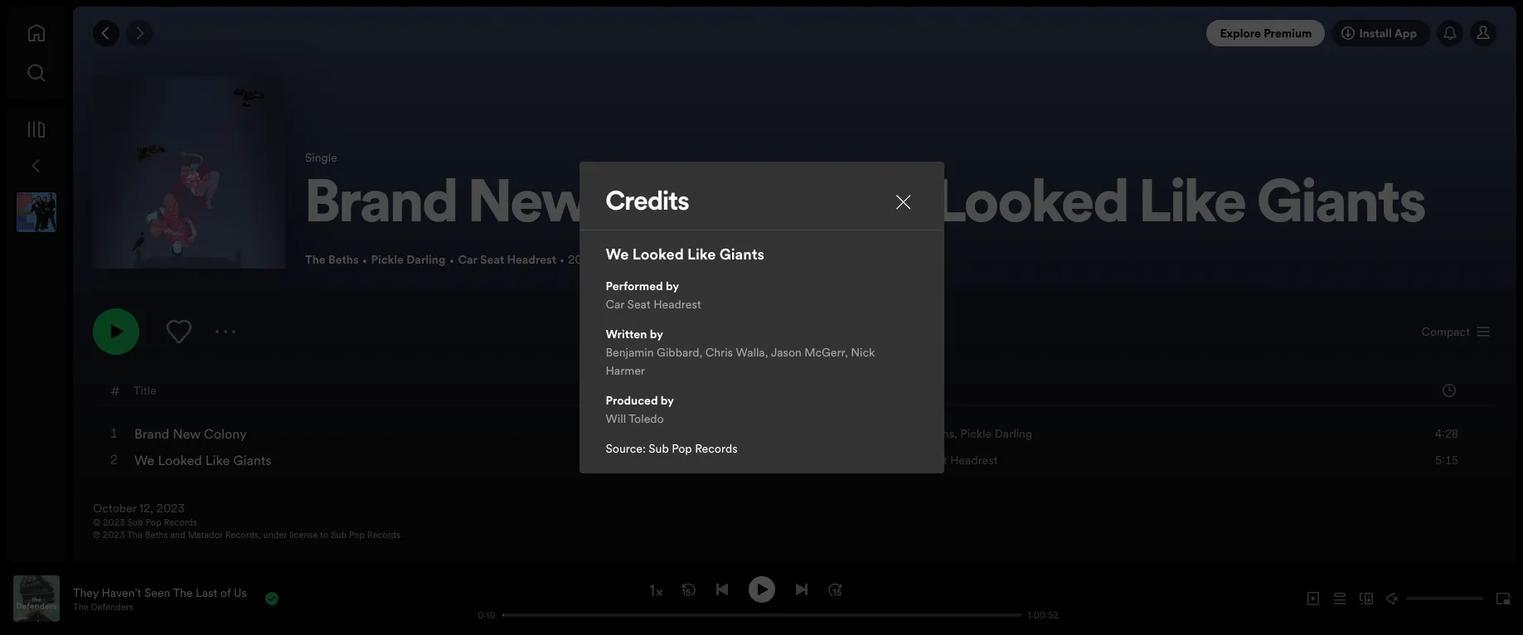 Task type: describe. For each thing, give the bounding box(es) containing it.
0 vertical spatial we
[[835, 177, 924, 237]]

previous image
[[715, 583, 729, 596]]

car for the leftmost car seat headrest link
[[458, 251, 477, 268]]

sub inside credits dialog
[[649, 440, 669, 457]]

seen
[[144, 584, 170, 601]]

home image
[[27, 23, 46, 43]]

credits dialog
[[579, 162, 944, 474]]

0 horizontal spatial pickle
[[371, 251, 404, 268]]

source : sub pop records
[[606, 440, 738, 457]]

the beths link for the right "pickle darling" link
[[902, 425, 955, 442]]

#
[[111, 381, 120, 399]]

new for brand new colony
[[173, 425, 201, 443]]

play image
[[755, 583, 768, 596]]

2023 left 2
[[568, 251, 597, 268]]

benjamin
[[606, 344, 654, 361]]

duration image
[[1443, 384, 1456, 397]]

the defenders link
[[73, 601, 133, 613]]

top bar and user menu element
[[73, 7, 1517, 60]]

car for car seat headrest link to the bottom
[[902, 452, 921, 469]]

october 12, 2023 © 2023 sub pop records ℗ 2023 the beths and matador records, under license to sub pop records
[[93, 500, 401, 542]]

0 vertical spatial giants
[[1257, 177, 1426, 237]]

/
[[797, 177, 825, 237]]

# row
[[94, 376, 1496, 406]]

now playing: they haven't seen the last of us by the defenders footer
[[13, 576, 460, 622]]

we looked like giants inside credits dialog
[[606, 244, 765, 265]]

sec
[[704, 251, 722, 268]]

close button
[[889, 188, 918, 220]]

what's new image
[[1444, 27, 1457, 40]]

records inside credits dialog
[[695, 440, 738, 457]]

change speed image
[[647, 582, 664, 599]]

records,
[[225, 529, 261, 542]]

produced by will toledo
[[606, 392, 674, 427]]

looked inside credits dialog
[[633, 244, 684, 265]]

1 horizontal spatial sub
[[331, 529, 347, 542]]

they haven't seen the last of us the defenders
[[73, 584, 247, 613]]

will
[[606, 410, 626, 427]]

pickle darling
[[371, 251, 446, 268]]

2023 right © on the bottom left of page
[[103, 517, 125, 529]]

new for brand new colony / we looked like giants
[[469, 177, 590, 237]]

, for beths
[[955, 425, 958, 442]]

like inside grid
[[205, 451, 230, 469]]

install app link
[[1332, 20, 1431, 46]]

seat inside performed by car seat headrest
[[627, 296, 651, 313]]

℗
[[93, 529, 100, 542]]

like inside credits dialog
[[687, 244, 716, 265]]

seat inside the brand new colony / we looked like giants grid
[[924, 452, 947, 469]]

the beths
[[305, 251, 359, 268]]

app
[[1395, 25, 1417, 41]]

car seat headrest inside the brand new colony / we looked like giants grid
[[902, 452, 998, 469]]

0 vertical spatial pickle darling link
[[371, 251, 446, 268]]

go back image
[[100, 27, 113, 40]]

0 horizontal spatial records
[[164, 517, 197, 529]]

5:15
[[1436, 452, 1459, 469]]

october
[[93, 500, 136, 517]]

we inside grid
[[134, 451, 155, 469]]

1 horizontal spatial pop
[[349, 529, 365, 542]]

looked inside the brand new colony / we looked like giants grid
[[158, 451, 202, 469]]

matador
[[188, 529, 223, 542]]

skip back 15 seconds image
[[682, 583, 695, 596]]

min
[[665, 251, 684, 268]]

to
[[320, 529, 329, 542]]

brand for brand new colony
[[134, 425, 169, 443]]

beths for the beths
[[328, 251, 359, 268]]

we looked like giants inside grid
[[134, 451, 272, 469]]

car inside performed by car seat headrest
[[606, 296, 625, 313]]

single
[[305, 149, 337, 166]]

0 horizontal spatial darling
[[407, 251, 446, 268]]

9
[[655, 251, 662, 268]]

1 horizontal spatial records
[[367, 529, 401, 542]]

haven't
[[101, 584, 141, 601]]

pop inside credits dialog
[[672, 440, 692, 457]]

2023 right "12,"
[[156, 500, 185, 517]]

0 vertical spatial looked
[[935, 177, 1129, 237]]

songs
[[618, 251, 649, 268]]

giants inside credits dialog
[[720, 244, 765, 265]]

0 horizontal spatial car seat headrest
[[458, 251, 556, 268]]

duration element
[[1443, 384, 1456, 397]]

source
[[606, 440, 643, 457]]

beths for the beths , pickle darling
[[925, 425, 955, 442]]

explore premium
[[1220, 25, 1312, 41]]

brand new colony / we looked like giants
[[305, 177, 1426, 237]]

headrest for the leftmost car seat headrest link
[[507, 251, 556, 268]]

2
[[608, 251, 615, 268]]

gibbard
[[657, 344, 700, 361]]

performed
[[606, 278, 663, 294]]

jason
[[771, 344, 802, 361]]

we looked like giants link
[[134, 451, 272, 469]]

chris
[[706, 344, 733, 361]]

brand new colony / we looked like giants image
[[93, 76, 285, 269]]



Task type: locate. For each thing, give the bounding box(es) containing it.
toledo
[[629, 410, 664, 427]]

©
[[93, 517, 100, 529]]

headrest down min
[[654, 296, 701, 313]]

car right pickle darling
[[458, 251, 477, 268]]

0 vertical spatial like
[[1140, 177, 1247, 237]]

1 vertical spatial we
[[606, 244, 629, 265]]

produced
[[606, 392, 658, 409]]

nick harmer
[[606, 344, 875, 379]]

explore premium button
[[1207, 20, 1326, 46]]

1 horizontal spatial car seat headrest link
[[902, 452, 998, 469]]

2 horizontal spatial records
[[695, 440, 738, 457]]

2 songs , 9 min 43 sec
[[608, 251, 722, 268]]

0 horizontal spatial brand
[[134, 425, 169, 443]]

close image
[[896, 195, 911, 210]]

1 vertical spatial seat
[[627, 296, 651, 313]]

brand new colony link
[[134, 425, 247, 443]]

we looked like giants
[[606, 244, 765, 265], [134, 451, 272, 469]]

brand new colony
[[134, 425, 247, 443]]

pop right 'to'
[[349, 529, 365, 542]]

1 horizontal spatial colony
[[600, 177, 788, 237]]

0 horizontal spatial pop
[[146, 517, 161, 529]]

1 vertical spatial beths
[[925, 425, 955, 442]]

0 horizontal spatial seat
[[480, 251, 504, 268]]

records right 'to'
[[367, 529, 401, 542]]

1 horizontal spatial we
[[606, 244, 629, 265]]

credits
[[606, 190, 690, 216]]

brand up pickle darling
[[305, 177, 458, 237]]

we right /
[[835, 177, 924, 237]]

we inside credits dialog
[[606, 244, 629, 265]]

defenders
[[91, 601, 133, 613]]

written
[[606, 326, 647, 342]]

we up "12,"
[[134, 451, 155, 469]]

1 horizontal spatial pickle darling link
[[961, 425, 1033, 442]]

1 horizontal spatial darling
[[995, 425, 1033, 442]]

the beths link for the top "pickle darling" link
[[305, 251, 359, 268]]

pop
[[672, 440, 692, 457], [146, 517, 161, 529], [349, 529, 365, 542]]

1 horizontal spatial headrest
[[654, 296, 701, 313]]

title
[[134, 382, 157, 398]]

player controls element
[[462, 576, 1061, 622]]

1 vertical spatial colony
[[204, 425, 247, 443]]

0 vertical spatial the beths link
[[305, 251, 359, 268]]

1 horizontal spatial car
[[606, 296, 625, 313]]

sub right © on the bottom left of page
[[127, 517, 143, 529]]

1 horizontal spatial seat
[[627, 296, 651, 313]]

1 horizontal spatial looked
[[633, 244, 684, 265]]

0 horizontal spatial headrest
[[507, 251, 556, 268]]

0 horizontal spatial ,
[[649, 251, 652, 268]]

0 vertical spatial darling
[[407, 251, 446, 268]]

1 vertical spatial darling
[[995, 425, 1033, 442]]

new
[[469, 177, 590, 237], [173, 425, 201, 443]]

performed by car seat headrest
[[606, 278, 701, 313]]

by inside produced by will toledo
[[661, 392, 674, 409]]

by for written
[[650, 326, 663, 342]]

license
[[289, 529, 318, 542]]

0 horizontal spatial beths
[[145, 529, 168, 542]]

0 horizontal spatial giants
[[233, 451, 272, 469]]

of
[[220, 584, 231, 601]]

by for performed
[[666, 278, 679, 294]]

seat
[[480, 251, 504, 268], [627, 296, 651, 313], [924, 452, 947, 469]]

2 vertical spatial car
[[902, 452, 921, 469]]

records right :
[[695, 440, 738, 457]]

by down min
[[666, 278, 679, 294]]

1 vertical spatial car
[[606, 296, 625, 313]]

, inside the brand new colony / we looked like giants grid
[[955, 425, 958, 442]]

the
[[305, 251, 326, 268], [902, 425, 922, 442], [127, 529, 143, 542], [173, 584, 193, 601], [73, 601, 89, 613]]

0 horizontal spatial sub
[[127, 517, 143, 529]]

1 horizontal spatial beths
[[328, 251, 359, 268]]

by
[[666, 278, 679, 294], [650, 326, 663, 342], [661, 392, 674, 409]]

by up gibbard
[[650, 326, 663, 342]]

1 vertical spatial the beths link
[[902, 425, 955, 442]]

1 vertical spatial like
[[687, 244, 716, 265]]

headrest inside performed by car seat headrest
[[654, 296, 701, 313]]

1 horizontal spatial the beths link
[[902, 425, 955, 442]]

1 horizontal spatial car seat headrest
[[902, 452, 998, 469]]

0:10
[[478, 609, 495, 622]]

1 horizontal spatial new
[[469, 177, 590, 237]]

pickle darling link
[[371, 251, 446, 268], [961, 425, 1033, 442]]

1 vertical spatial headrest
[[654, 296, 701, 313]]

1 vertical spatial car seat headrest link
[[902, 452, 998, 469]]

sub right 'to'
[[331, 529, 347, 542]]

brand
[[305, 177, 458, 237], [134, 425, 169, 443]]

the inside grid
[[902, 425, 922, 442]]

the inside october 12, 2023 © 2023 sub pop records ℗ 2023 the beths and matador records, under license to sub pop records
[[127, 529, 143, 542]]

records
[[695, 440, 738, 457], [164, 517, 197, 529], [367, 529, 401, 542]]

search image
[[27, 63, 46, 83]]

0 vertical spatial by
[[666, 278, 679, 294]]

install app
[[1360, 25, 1417, 41]]

beths inside the brand new colony / we looked like giants grid
[[925, 425, 955, 442]]

we up performed
[[606, 244, 629, 265]]

2 horizontal spatial we
[[835, 177, 924, 237]]

we
[[835, 177, 924, 237], [606, 244, 629, 265], [134, 451, 155, 469]]

2 horizontal spatial car
[[902, 452, 921, 469]]

2 vertical spatial like
[[205, 451, 230, 469]]

written by benjamin gibbard chris walla jason mcgerr
[[606, 326, 845, 361]]

pop right :
[[672, 440, 692, 457]]

1 horizontal spatial we looked like giants
[[606, 244, 765, 265]]

records right "12,"
[[164, 517, 197, 529]]

pickle inside the brand new colony / we looked like giants grid
[[961, 425, 992, 442]]

0 vertical spatial colony
[[600, 177, 788, 237]]

0 horizontal spatial colony
[[204, 425, 247, 443]]

under
[[263, 529, 287, 542]]

1 horizontal spatial brand
[[305, 177, 458, 237]]

brand new colony / we looked like giants grid
[[74, 375, 1516, 474]]

giants
[[1257, 177, 1426, 237], [720, 244, 765, 265], [233, 451, 272, 469]]

0 vertical spatial beths
[[328, 251, 359, 268]]

car seat headrest link
[[458, 251, 556, 268], [902, 452, 998, 469]]

1 vertical spatial brand
[[134, 425, 169, 443]]

by inside performed by car seat headrest
[[666, 278, 679, 294]]

:
[[643, 440, 646, 457]]

colony
[[600, 177, 788, 237], [204, 425, 247, 443]]

# column header
[[111, 376, 120, 405]]

explore
[[1220, 25, 1261, 41]]

they haven't seen the last of us link
[[73, 584, 247, 601]]

0 horizontal spatial car
[[458, 251, 477, 268]]

and
[[170, 529, 185, 542]]

2 horizontal spatial seat
[[924, 452, 947, 469]]

0 horizontal spatial pickle darling link
[[371, 251, 446, 268]]

skip forward 15 seconds image
[[828, 583, 841, 596]]

darling
[[407, 251, 446, 268], [995, 425, 1033, 442]]

car seat headrest
[[458, 251, 556, 268], [902, 452, 998, 469]]

1 vertical spatial car seat headrest
[[902, 452, 998, 469]]

car inside the brand new colony / we looked like giants grid
[[902, 452, 921, 469]]

2 vertical spatial headrest
[[950, 452, 998, 469]]

harmer
[[606, 362, 645, 379]]

like
[[1140, 177, 1247, 237], [687, 244, 716, 265], [205, 451, 230, 469]]

headrest left 2
[[507, 251, 556, 268]]

0 vertical spatial headrest
[[507, 251, 556, 268]]

2 horizontal spatial sub
[[649, 440, 669, 457]]

giants inside grid
[[233, 451, 272, 469]]

looked
[[935, 177, 1129, 237], [633, 244, 684, 265], [158, 451, 202, 469]]

2 horizontal spatial headrest
[[950, 452, 998, 469]]

0 vertical spatial pickle
[[371, 251, 404, 268]]

mcgerr
[[805, 344, 845, 361]]

headrest inside the brand new colony / we looked like giants grid
[[950, 452, 998, 469]]

, for songs
[[649, 251, 652, 268]]

1 vertical spatial by
[[650, 326, 663, 342]]

1 vertical spatial pickle
[[961, 425, 992, 442]]

0 horizontal spatial the beths link
[[305, 251, 359, 268]]

43
[[687, 251, 701, 268]]

pop left and
[[146, 517, 161, 529]]

volume off image
[[1387, 592, 1400, 605]]

1 vertical spatial giants
[[720, 244, 765, 265]]

1:00:52
[[1028, 609, 1059, 622]]

0 vertical spatial car seat headrest link
[[458, 251, 556, 268]]

0 horizontal spatial like
[[205, 451, 230, 469]]

beths
[[328, 251, 359, 268], [925, 425, 955, 442], [145, 529, 168, 542]]

car down performed
[[606, 296, 625, 313]]

0 vertical spatial brand
[[305, 177, 458, 237]]

car
[[458, 251, 477, 268], [606, 296, 625, 313], [902, 452, 921, 469]]

headrest
[[507, 251, 556, 268], [654, 296, 701, 313], [950, 452, 998, 469]]

,
[[649, 251, 652, 268], [955, 425, 958, 442]]

1 vertical spatial we looked like giants
[[134, 451, 272, 469]]

last
[[196, 584, 217, 601]]

brand down the title
[[134, 425, 169, 443]]

2 horizontal spatial looked
[[935, 177, 1129, 237]]

1 vertical spatial new
[[173, 425, 201, 443]]

2023
[[568, 251, 597, 268], [156, 500, 185, 517], [103, 517, 125, 529], [103, 529, 125, 542]]

2 horizontal spatial giants
[[1257, 177, 1426, 237]]

2 horizontal spatial pop
[[672, 440, 692, 457]]

the beths , pickle darling
[[902, 425, 1033, 442]]

1 horizontal spatial giants
[[720, 244, 765, 265]]

walla
[[736, 344, 765, 361]]

0 vertical spatial ,
[[649, 251, 652, 268]]

12,
[[139, 500, 153, 517]]

colony up 43
[[600, 177, 788, 237]]

darling inside the brand new colony / we looked like giants grid
[[995, 425, 1033, 442]]

headrest down the beths , pickle darling
[[950, 452, 998, 469]]

0 horizontal spatial looked
[[158, 451, 202, 469]]

by inside written by benjamin gibbard chris walla jason mcgerr
[[650, 326, 663, 342]]

0 horizontal spatial car seat headrest link
[[458, 251, 556, 268]]

the beths link
[[305, 251, 359, 268], [902, 425, 955, 442]]

sub right :
[[649, 440, 669, 457]]

0 vertical spatial car
[[458, 251, 477, 268]]

1 horizontal spatial like
[[687, 244, 716, 265]]

colony inside grid
[[204, 425, 247, 443]]

car down the beths , pickle darling
[[902, 452, 921, 469]]

0 vertical spatial car seat headrest
[[458, 251, 556, 268]]

2 vertical spatial by
[[661, 392, 674, 409]]

0 horizontal spatial new
[[173, 425, 201, 443]]

by up the toledo
[[661, 392, 674, 409]]

nick
[[851, 344, 875, 361]]

pickle
[[371, 251, 404, 268], [961, 425, 992, 442]]

1 vertical spatial ,
[[955, 425, 958, 442]]

0 vertical spatial we looked like giants
[[606, 244, 765, 265]]

brand for brand new colony / we looked like giants
[[305, 177, 458, 237]]

0 vertical spatial new
[[469, 177, 590, 237]]

2 horizontal spatial like
[[1140, 177, 1247, 237]]

2 vertical spatial beths
[[145, 529, 168, 542]]

0 vertical spatial seat
[[480, 251, 504, 268]]

2023 right ℗
[[103, 529, 125, 542]]

premium
[[1264, 25, 1312, 41]]

colony for brand new colony
[[204, 425, 247, 443]]

main element
[[7, 7, 66, 562]]

brand inside grid
[[134, 425, 169, 443]]

go forward image
[[133, 27, 146, 40]]

by for produced
[[661, 392, 674, 409]]

1 vertical spatial looked
[[633, 244, 684, 265]]

new inside grid
[[173, 425, 201, 443]]

2 vertical spatial we
[[134, 451, 155, 469]]

headrest for car seat headrest link to the bottom
[[950, 452, 998, 469]]

colony up we looked like giants link
[[204, 425, 247, 443]]

beths inside october 12, 2023 © 2023 sub pop records ℗ 2023 the beths and matador records, under license to sub pop records
[[145, 529, 168, 542]]

us
[[234, 584, 247, 601]]

colony for brand new colony / we looked like giants
[[600, 177, 788, 237]]

4:28
[[1436, 425, 1459, 442]]

2 vertical spatial seat
[[924, 452, 947, 469]]

1 horizontal spatial ,
[[955, 425, 958, 442]]

sub
[[649, 440, 669, 457], [127, 517, 143, 529], [331, 529, 347, 542]]

they
[[73, 584, 99, 601]]

0 horizontal spatial we
[[134, 451, 155, 469]]

2 vertical spatial looked
[[158, 451, 202, 469]]

next image
[[795, 583, 808, 596]]

install
[[1360, 25, 1392, 41]]

1 vertical spatial pickle darling link
[[961, 425, 1033, 442]]

2 vertical spatial giants
[[233, 451, 272, 469]]



Task type: vqa. For each thing, say whether or not it's contained in the screenshot.
Future Me Hates Me at bottom left
no



